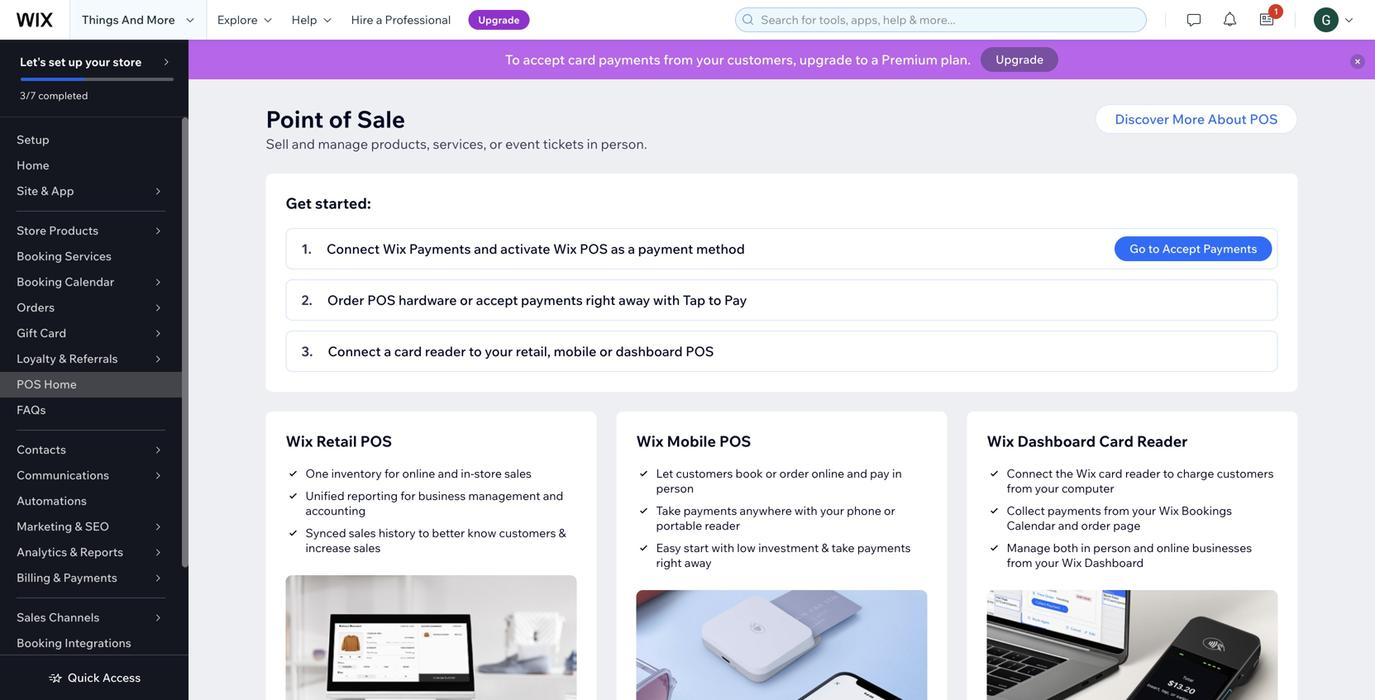 Task type: describe. For each thing, give the bounding box(es) containing it.
to inside one inventory for online and in-store sales unified reporting for business management and accounting synced sales history to better know customers & increase sales
[[418, 526, 429, 540]]

your inside alert
[[696, 51, 724, 68]]

hire
[[351, 12, 373, 27]]

to inside connect the wix card reader to charge customers from your computer collect payments from your wix bookings calendar and order page manage both in person and online businesses from your wix dashboard
[[1163, 466, 1174, 481]]

history
[[379, 526, 416, 540]]

your left retail,
[[485, 343, 513, 360]]

know
[[467, 526, 496, 540]]

customers,
[[727, 51, 796, 68]]

billing & payments button
[[0, 566, 182, 591]]

collect
[[1007, 504, 1045, 518]]

and right management
[[543, 489, 563, 503]]

& inside one inventory for online and in-store sales unified reporting for business management and accounting synced sales history to better know customers & increase sales
[[559, 526, 566, 540]]

phone
[[847, 504, 881, 518]]

connect for connect a card reader to your retail, mobile or dashboard pos
[[328, 343, 381, 360]]

activate
[[500, 241, 550, 257]]

calendar inside connect the wix card reader to charge customers from your computer collect payments from your wix bookings calendar and order page manage both in person and online businesses from your wix dashboard
[[1007, 518, 1056, 533]]

3/7 completed
[[20, 89, 88, 102]]

retail
[[316, 432, 357, 451]]

pos inside button
[[1250, 111, 1278, 127]]

let's set up your store
[[20, 55, 142, 69]]

your inside let customers book or order online and pay in person take payments anywhere with your phone or portable reader easy start with low investment & take payments right away
[[820, 504, 844, 518]]

person inside let customers book or order online and pay in person take payments anywhere with your phone or portable reader easy start with low investment & take payments right away
[[656, 481, 694, 496]]

discover more about pos button
[[1095, 104, 1298, 134]]

bookings
[[1181, 504, 1232, 518]]

0 vertical spatial sales
[[504, 466, 532, 481]]

retail,
[[516, 343, 551, 360]]

inventory
[[331, 466, 382, 481]]

booking for booking services
[[17, 249, 62, 263]]

discover
[[1115, 111, 1169, 127]]

store inside one inventory for online and in-store sales unified reporting for business management and accounting synced sales history to better know customers & increase sales
[[474, 466, 502, 481]]

to left retail,
[[469, 343, 482, 360]]

setup
[[17, 132, 49, 147]]

wix right activate
[[553, 241, 577, 257]]

services,
[[433, 136, 486, 152]]

wix up "collect"
[[987, 432, 1014, 451]]

point of sale sell and manage products, services, or event tickets in person.
[[266, 105, 647, 152]]

pos up inventory
[[360, 432, 392, 451]]

computer
[[1062, 481, 1114, 496]]

explore
[[217, 12, 258, 27]]

as
[[611, 241, 625, 257]]

0 vertical spatial dashboard
[[1017, 432, 1096, 451]]

site & app
[[17, 184, 74, 198]]

and inside let customers book or order online and pay in person take payments anywhere with your phone or portable reader easy start with low investment & take payments right away
[[847, 466, 867, 481]]

2
[[301, 292, 309, 308]]

& inside let customers book or order online and pay in person take payments anywhere with your phone or portable reader easy start with low investment & take payments right away
[[821, 541, 829, 555]]

1 .
[[301, 241, 312, 257]]

channels
[[49, 610, 100, 625]]

setup link
[[0, 127, 182, 153]]

seo
[[85, 519, 109, 534]]

& for seo
[[75, 519, 82, 534]]

your up page
[[1132, 504, 1156, 518]]

store products button
[[0, 218, 182, 244]]

marketing
[[17, 519, 72, 534]]

0 horizontal spatial with
[[653, 292, 680, 308]]

pos right order
[[367, 292, 396, 308]]

or right phone
[[884, 504, 895, 518]]

anywhere
[[740, 504, 792, 518]]

billing
[[17, 571, 51, 585]]

analytics & reports
[[17, 545, 123, 559]]

your down the
[[1035, 481, 1059, 496]]

event
[[505, 136, 540, 152]]

& for reports
[[70, 545, 77, 559]]

card for a
[[394, 343, 422, 360]]

card inside dropdown button
[[40, 326, 66, 340]]

sales channels
[[17, 610, 100, 625]]

app
[[51, 184, 74, 198]]

0 horizontal spatial right
[[586, 292, 616, 308]]

0 vertical spatial upgrade button
[[468, 10, 530, 30]]

3 .
[[301, 343, 313, 360]]

person.
[[601, 136, 647, 152]]

wix up one
[[286, 432, 313, 451]]

better
[[432, 526, 465, 540]]

dashboard inside connect the wix card reader to charge customers from your computer collect payments from your wix bookings calendar and order page manage both in person and online businesses from your wix dashboard
[[1084, 556, 1144, 570]]

and
[[121, 12, 144, 27]]

gift card button
[[0, 321, 182, 346]]

pay
[[870, 466, 890, 481]]

dashboard
[[616, 343, 683, 360]]

right inside let customers book or order online and pay in person take payments anywhere with your phone or portable reader easy start with low investment & take payments right away
[[656, 556, 682, 570]]

booking services link
[[0, 244, 182, 270]]

. for 1
[[308, 241, 312, 257]]

products
[[49, 223, 99, 238]]

payments inside alert
[[599, 51, 660, 68]]

faqs
[[17, 403, 46, 417]]

discover more about pos
[[1115, 111, 1278, 127]]

connect inside connect the wix card reader to charge customers from your computer collect payments from your wix bookings calendar and order page manage both in person and online businesses from your wix dashboard
[[1007, 466, 1053, 481]]

1 for 1
[[1274, 6, 1278, 17]]

online inside let customers book or order online and pay in person take payments anywhere with your phone or portable reader easy start with low investment & take payments right away
[[811, 466, 844, 481]]

business
[[418, 489, 466, 503]]

1 vertical spatial for
[[400, 489, 416, 503]]

or right "book"
[[766, 466, 777, 481]]

quick
[[68, 671, 100, 685]]

contacts button
[[0, 437, 182, 463]]

card inside connect the wix card reader to charge customers from your computer collect payments from your wix bookings calendar and order page manage both in person and online businesses from your wix dashboard
[[1099, 466, 1123, 481]]

reader inside let customers book or order online and pay in person take payments anywhere with your phone or portable reader easy start with low investment & take payments right away
[[705, 518, 740, 533]]

booking integrations link
[[0, 631, 182, 657]]

in inside "point of sale sell and manage products, services, or event tickets in person."
[[587, 136, 598, 152]]

the
[[1055, 466, 1073, 481]]

payments for connect wix payments and activate wix pos as a payment method
[[409, 241, 471, 257]]

more inside button
[[1172, 111, 1205, 127]]

method
[[696, 241, 745, 257]]

customers inside let customers book or order online and pay in person take payments anywhere with your phone or portable reader easy start with low investment & take payments right away
[[676, 466, 733, 481]]

tickets
[[543, 136, 584, 152]]

quick access button
[[48, 671, 141, 685]]

1 vertical spatial accept
[[476, 292, 518, 308]]

automations link
[[0, 489, 182, 514]]

0 vertical spatial home
[[17, 158, 49, 172]]

upgrade button inside to accept card payments from your customers, upgrade to a premium plan. alert
[[981, 47, 1059, 72]]

a right as
[[628, 241, 635, 257]]

to inside alert
[[855, 51, 868, 68]]

loyalty
[[17, 351, 56, 366]]

start
[[684, 541, 709, 555]]

let's
[[20, 55, 46, 69]]

& for referrals
[[59, 351, 66, 366]]

order inside let customers book or order online and pay in person take payments anywhere with your phone or portable reader easy start with low investment & take payments right away
[[779, 466, 809, 481]]

products,
[[371, 136, 430, 152]]

1 vertical spatial with
[[795, 504, 817, 518]]

order inside connect the wix card reader to charge customers from your computer collect payments from your wix bookings calendar and order page manage both in person and online businesses from your wix dashboard
[[1081, 518, 1110, 533]]

charge
[[1177, 466, 1214, 481]]

about
[[1208, 111, 1247, 127]]

customers inside connect the wix card reader to charge customers from your computer collect payments from your wix bookings calendar and order page manage both in person and online businesses from your wix dashboard
[[1217, 466, 1274, 481]]

connect wix payments and activate wix pos as a payment method
[[327, 241, 745, 257]]

sales channels button
[[0, 605, 182, 631]]

payments for billing & payments
[[63, 571, 117, 585]]

started:
[[315, 194, 371, 212]]

upgrade for topmost "upgrade" button
[[478, 14, 520, 26]]

a right hire
[[376, 12, 382, 27]]

low
[[737, 541, 756, 555]]

online inside one inventory for online and in-store sales unified reporting for business management and accounting synced sales history to better know customers & increase sales
[[402, 466, 435, 481]]

go to accept payments button
[[1115, 236, 1272, 261]]

connect the wix card reader to charge customers from your computer collect payments from your wix bookings calendar and order page manage both in person and online businesses from your wix dashboard
[[1007, 466, 1274, 570]]

a inside alert
[[871, 51, 878, 68]]

0 horizontal spatial more
[[146, 12, 175, 27]]

sales
[[17, 610, 46, 625]]

help
[[292, 12, 317, 27]]

to right tap
[[708, 292, 721, 308]]

mobile
[[554, 343, 596, 360]]

hardware
[[398, 292, 457, 308]]

order
[[327, 292, 364, 308]]

reader inside connect the wix card reader to charge customers from your computer collect payments from your wix bookings calendar and order page manage both in person and online businesses from your wix dashboard
[[1125, 466, 1160, 481]]

synced
[[306, 526, 346, 540]]

accept inside alert
[[523, 51, 565, 68]]

away inside let customers book or order online and pay in person take payments anywhere with your phone or portable reader easy start with low investment & take payments right away
[[684, 556, 712, 570]]

sale
[[357, 105, 405, 134]]



Task type: locate. For each thing, give the bounding box(es) containing it.
online inside connect the wix card reader to charge customers from your computer collect payments from your wix bookings calendar and order page manage both in person and online businesses from your wix dashboard
[[1157, 541, 1190, 555]]

person inside connect the wix card reader to charge customers from your computer collect payments from your wix bookings calendar and order page manage both in person and online businesses from your wix dashboard
[[1093, 541, 1131, 555]]

1 vertical spatial in
[[892, 466, 902, 481]]

away up dashboard
[[618, 292, 650, 308]]

0 horizontal spatial card
[[40, 326, 66, 340]]

in inside connect the wix card reader to charge customers from your computer collect payments from your wix bookings calendar and order page manage both in person and online businesses from your wix dashboard
[[1081, 541, 1091, 555]]

faqs link
[[0, 398, 182, 423]]

gift
[[17, 326, 37, 340]]

1 horizontal spatial calendar
[[1007, 518, 1056, 533]]

and left "in-"
[[438, 466, 458, 481]]

0 vertical spatial calendar
[[65, 275, 114, 289]]

1 inside button
[[1274, 6, 1278, 17]]

3 booking from the top
[[17, 636, 62, 650]]

2 vertical spatial booking
[[17, 636, 62, 650]]

and left pay
[[847, 466, 867, 481]]

hire a professional
[[351, 12, 451, 27]]

reporting
[[347, 489, 398, 503]]

2 .
[[301, 292, 312, 308]]

pos up "book"
[[719, 432, 751, 451]]

orders
[[17, 300, 55, 315]]

& inside "dropdown button"
[[53, 571, 61, 585]]

connect
[[327, 241, 380, 257], [328, 343, 381, 360], [1007, 466, 1053, 481]]

things
[[82, 12, 119, 27]]

1 horizontal spatial order
[[1081, 518, 1110, 533]]

and down page
[[1134, 541, 1154, 555]]

away down start on the bottom of the page
[[684, 556, 712, 570]]

with right "anywhere"
[[795, 504, 817, 518]]

connect left the
[[1007, 466, 1053, 481]]

& up "billing & payments" on the left of page
[[70, 545, 77, 559]]

both
[[1053, 541, 1078, 555]]

customers down the wix mobile pos
[[676, 466, 733, 481]]

to
[[505, 51, 520, 68]]

one inventory for online and in-store sales unified reporting for business management and accounting synced sales history to better know customers & increase sales
[[306, 466, 566, 555]]

2 vertical spatial sales
[[353, 541, 381, 555]]

0 vertical spatial connect
[[327, 241, 380, 257]]

& for app
[[41, 184, 48, 198]]

1 vertical spatial right
[[656, 556, 682, 570]]

1 horizontal spatial upgrade button
[[981, 47, 1059, 72]]

in inside let customers book or order online and pay in person take payments anywhere with your phone or portable reader easy start with low investment & take payments right away
[[892, 466, 902, 481]]

1 vertical spatial store
[[474, 466, 502, 481]]

booking inside dropdown button
[[17, 275, 62, 289]]

upgrade up the to
[[478, 14, 520, 26]]

from
[[663, 51, 693, 68], [1007, 481, 1032, 496], [1104, 504, 1129, 518], [1007, 556, 1032, 570]]

calendar inside dropdown button
[[65, 275, 114, 289]]

reader
[[425, 343, 466, 360], [1125, 466, 1160, 481], [705, 518, 740, 533]]

calendar down "collect"
[[1007, 518, 1056, 533]]

0 vertical spatial with
[[653, 292, 680, 308]]

payments
[[599, 51, 660, 68], [521, 292, 583, 308], [683, 504, 737, 518], [1048, 504, 1101, 518], [857, 541, 911, 555]]

0 vertical spatial in
[[587, 136, 598, 152]]

your inside sidebar element
[[85, 55, 110, 69]]

reports
[[80, 545, 123, 559]]

and left activate
[[474, 241, 497, 257]]

1 horizontal spatial in
[[892, 466, 902, 481]]

payments up hardware
[[409, 241, 471, 257]]

booking up orders
[[17, 275, 62, 289]]

2 horizontal spatial with
[[795, 504, 817, 518]]

set
[[49, 55, 66, 69]]

pos home link
[[0, 372, 182, 398]]

1 vertical spatial away
[[684, 556, 712, 570]]

card down hardware
[[394, 343, 422, 360]]

1 vertical spatial card
[[1099, 432, 1134, 451]]

online left businesses
[[1157, 541, 1190, 555]]

analytics & reports button
[[0, 540, 182, 566]]

1 horizontal spatial away
[[684, 556, 712, 570]]

. down 2 .
[[309, 343, 313, 360]]

upgrade right plan.
[[996, 52, 1044, 67]]

right down as
[[586, 292, 616, 308]]

and up both
[[1058, 518, 1079, 533]]

calendar down booking services link
[[65, 275, 114, 289]]

to inside button
[[1148, 241, 1160, 256]]

reader up low
[[705, 518, 740, 533]]

0 vertical spatial 1
[[1274, 6, 1278, 17]]

loyalty & referrals button
[[0, 346, 182, 372]]

in right both
[[1081, 541, 1091, 555]]

home link
[[0, 153, 182, 179]]

2 horizontal spatial card
[[1099, 466, 1123, 481]]

upgrade inside alert
[[996, 52, 1044, 67]]

0 vertical spatial away
[[618, 292, 650, 308]]

0 horizontal spatial online
[[402, 466, 435, 481]]

0 vertical spatial order
[[779, 466, 809, 481]]

booking integrations
[[17, 636, 131, 650]]

online left pay
[[811, 466, 844, 481]]

your right up
[[85, 55, 110, 69]]

sales
[[504, 466, 532, 481], [349, 526, 376, 540], [353, 541, 381, 555]]

right down easy
[[656, 556, 682, 570]]

& for payments
[[53, 571, 61, 585]]

sales down history
[[353, 541, 381, 555]]

or right the mobile
[[599, 343, 613, 360]]

1 vertical spatial upgrade
[[996, 52, 1044, 67]]

0 horizontal spatial card
[[394, 343, 422, 360]]

0 vertical spatial right
[[586, 292, 616, 308]]

with
[[653, 292, 680, 308], [795, 504, 817, 518], [711, 541, 734, 555]]

1 vertical spatial home
[[44, 377, 77, 392]]

2 horizontal spatial payments
[[1203, 241, 1257, 256]]

your left customers,
[[696, 51, 724, 68]]

0 horizontal spatial customers
[[499, 526, 556, 540]]

2 vertical spatial with
[[711, 541, 734, 555]]

1 horizontal spatial accept
[[523, 51, 565, 68]]

0 horizontal spatial upgrade
[[478, 14, 520, 26]]

from inside alert
[[663, 51, 693, 68]]

0 vertical spatial .
[[308, 241, 312, 257]]

marketing & seo
[[17, 519, 109, 534]]

wix retail pos
[[286, 432, 392, 451]]

. down the get
[[308, 241, 312, 257]]

payments
[[409, 241, 471, 257], [1203, 241, 1257, 256], [63, 571, 117, 585]]

wix down both
[[1062, 556, 1082, 570]]

payments down analytics & reports dropdown button
[[63, 571, 117, 585]]

card for accept
[[568, 51, 596, 68]]

accept
[[523, 51, 565, 68], [476, 292, 518, 308]]

0 horizontal spatial in
[[587, 136, 598, 152]]

2 vertical spatial in
[[1081, 541, 1091, 555]]

site
[[17, 184, 38, 198]]

connect a card reader to your retail, mobile or dashboard pos
[[328, 343, 714, 360]]

1 vertical spatial more
[[1172, 111, 1205, 127]]

. for 2
[[309, 292, 312, 308]]

communications
[[17, 468, 109, 482]]

upgrade for "upgrade" button in to accept card payments from your customers, upgrade to a premium plan. alert
[[996, 52, 1044, 67]]

payments inside "dropdown button"
[[63, 571, 117, 585]]

2 horizontal spatial online
[[1157, 541, 1190, 555]]

3
[[301, 343, 309, 360]]

upgrade button
[[468, 10, 530, 30], [981, 47, 1059, 72]]

2 vertical spatial reader
[[705, 518, 740, 533]]

0 vertical spatial person
[[656, 481, 694, 496]]

professional
[[385, 12, 451, 27]]

wix up let
[[636, 432, 664, 451]]

things and more
[[82, 12, 175, 27]]

0 horizontal spatial calendar
[[65, 275, 114, 289]]

0 horizontal spatial store
[[113, 55, 142, 69]]

1 vertical spatial order
[[1081, 518, 1110, 533]]

pos right dashboard
[[686, 343, 714, 360]]

gift card
[[17, 326, 66, 340]]

0 horizontal spatial reader
[[425, 343, 466, 360]]

1 horizontal spatial more
[[1172, 111, 1205, 127]]

2 vertical spatial card
[[1099, 466, 1123, 481]]

0 vertical spatial more
[[146, 12, 175, 27]]

upgrade button up the to
[[468, 10, 530, 30]]

in
[[587, 136, 598, 152], [892, 466, 902, 481], [1081, 541, 1091, 555]]

with left low
[[711, 541, 734, 555]]

0 horizontal spatial person
[[656, 481, 694, 496]]

1 horizontal spatial upgrade
[[996, 52, 1044, 67]]

1 horizontal spatial payments
[[409, 241, 471, 257]]

booking services
[[17, 249, 112, 263]]

. for 3
[[309, 343, 313, 360]]

your down manage
[[1035, 556, 1059, 570]]

1 vertical spatial calendar
[[1007, 518, 1056, 533]]

connect right the 1 .
[[327, 241, 380, 257]]

hire a professional link
[[341, 0, 461, 40]]

& left seo
[[75, 519, 82, 534]]

wix dashboard card reader
[[987, 432, 1188, 451]]

tap
[[683, 292, 705, 308]]

1 horizontal spatial 1
[[1274, 6, 1278, 17]]

take
[[656, 504, 681, 518]]

your left phone
[[820, 504, 844, 518]]

of
[[329, 105, 352, 134]]

store up management
[[474, 466, 502, 481]]

1 vertical spatial reader
[[1125, 466, 1160, 481]]

more
[[146, 12, 175, 27], [1172, 111, 1205, 127]]

unified
[[306, 489, 344, 503]]

0 vertical spatial booking
[[17, 249, 62, 263]]

1 horizontal spatial with
[[711, 541, 734, 555]]

more left about
[[1172, 111, 1205, 127]]

0 horizontal spatial accept
[[476, 292, 518, 308]]

plan.
[[941, 51, 971, 68]]

1 vertical spatial dashboard
[[1084, 556, 1144, 570]]

card left reader
[[1099, 432, 1134, 451]]

1 vertical spatial 1
[[301, 241, 308, 257]]

1 horizontal spatial for
[[400, 489, 416, 503]]

to right go
[[1148, 241, 1160, 256]]

2 horizontal spatial customers
[[1217, 466, 1274, 481]]

1 horizontal spatial person
[[1093, 541, 1131, 555]]

1 vertical spatial .
[[309, 292, 312, 308]]

to accept card payments from your customers, upgrade to a premium plan. alert
[[189, 40, 1375, 79]]

sidebar element
[[0, 40, 189, 700]]

payments right accept
[[1203, 241, 1257, 256]]

card up computer
[[1099, 466, 1123, 481]]

online up business
[[402, 466, 435, 481]]

2 vertical spatial connect
[[1007, 466, 1053, 481]]

calendar
[[65, 275, 114, 289], [1007, 518, 1056, 533]]

2 vertical spatial .
[[309, 343, 313, 360]]

orders button
[[0, 295, 182, 321]]

pos inside sidebar element
[[17, 377, 41, 392]]

mobile
[[667, 432, 716, 451]]

. left order
[[309, 292, 312, 308]]

book
[[736, 466, 763, 481]]

wix left bookings
[[1159, 504, 1179, 518]]

booking calendar button
[[0, 270, 182, 295]]

pos right about
[[1250, 111, 1278, 127]]

to left better
[[418, 526, 429, 540]]

payments inside connect the wix card reader to charge customers from your computer collect payments from your wix bookings calendar and order page manage both in person and online businesses from your wix dashboard
[[1048, 504, 1101, 518]]

1 horizontal spatial right
[[656, 556, 682, 570]]

0 horizontal spatial order
[[779, 466, 809, 481]]

card
[[568, 51, 596, 68], [394, 343, 422, 360], [1099, 466, 1123, 481]]

help button
[[282, 0, 341, 40]]

1 vertical spatial connect
[[328, 343, 381, 360]]

person down page
[[1093, 541, 1131, 555]]

customers down management
[[499, 526, 556, 540]]

Search for tools, apps, help & more... field
[[756, 8, 1141, 31]]

sales up management
[[504, 466, 532, 481]]

site & app button
[[0, 179, 182, 204]]

0 vertical spatial reader
[[425, 343, 466, 360]]

for
[[384, 466, 400, 481], [400, 489, 416, 503]]

2 horizontal spatial in
[[1081, 541, 1091, 555]]

to left charge
[[1163, 466, 1174, 481]]

1 booking from the top
[[17, 249, 62, 263]]

pos left as
[[580, 241, 608, 257]]

customers right charge
[[1217, 466, 1274, 481]]

dashboard up the
[[1017, 432, 1096, 451]]

& left the take
[[821, 541, 829, 555]]

quick access
[[68, 671, 141, 685]]

go
[[1130, 241, 1146, 256]]

& right site on the left of page
[[41, 184, 48, 198]]

let customers book or order online and pay in person take payments anywhere with your phone or portable reader easy start with low investment & take payments right away
[[656, 466, 911, 570]]

0 vertical spatial for
[[384, 466, 400, 481]]

and inside "point of sale sell and manage products, services, or event tickets in person."
[[292, 136, 315, 152]]

sales left history
[[349, 526, 376, 540]]

1 for 1 .
[[301, 241, 308, 257]]

card right the to
[[568, 51, 596, 68]]

store inside sidebar element
[[113, 55, 142, 69]]

3/7
[[20, 89, 36, 102]]

1 horizontal spatial card
[[568, 51, 596, 68]]

booking down store
[[17, 249, 62, 263]]

person
[[656, 481, 694, 496], [1093, 541, 1131, 555]]

upgrade button right plan.
[[981, 47, 1059, 72]]

pos up faqs
[[17, 377, 41, 392]]

1 horizontal spatial online
[[811, 466, 844, 481]]

1 horizontal spatial store
[[474, 466, 502, 481]]

wix up computer
[[1076, 466, 1096, 481]]

1 vertical spatial person
[[1093, 541, 1131, 555]]

order left page
[[1081, 518, 1110, 533]]

booking down sales
[[17, 636, 62, 650]]

1 horizontal spatial card
[[1099, 432, 1134, 451]]

or inside "point of sale sell and manage products, services, or event tickets in person."
[[489, 136, 502, 152]]

to right upgrade
[[855, 51, 868, 68]]

for left business
[[400, 489, 416, 503]]

access
[[102, 671, 141, 685]]

a right the 3 .
[[384, 343, 391, 360]]

home down the loyalty & referrals
[[44, 377, 77, 392]]

with left tap
[[653, 292, 680, 308]]

0 vertical spatial card
[[40, 326, 66, 340]]

and right sell at the top left of page
[[292, 136, 315, 152]]

0 vertical spatial accept
[[523, 51, 565, 68]]

your
[[696, 51, 724, 68], [85, 55, 110, 69], [485, 343, 513, 360], [1035, 481, 1059, 496], [820, 504, 844, 518], [1132, 504, 1156, 518], [1035, 556, 1059, 570]]

1 vertical spatial upgrade button
[[981, 47, 1059, 72]]

connect for connect wix payments and activate wix pos as a payment method
[[327, 241, 380, 257]]

2 booking from the top
[[17, 275, 62, 289]]

0 horizontal spatial away
[[618, 292, 650, 308]]

2 horizontal spatial reader
[[1125, 466, 1160, 481]]

0 horizontal spatial 1
[[301, 241, 308, 257]]

referrals
[[69, 351, 118, 366]]

for up reporting
[[384, 466, 400, 481]]

more right and
[[146, 12, 175, 27]]

connect right the 3 .
[[328, 343, 381, 360]]

dashboard
[[1017, 432, 1096, 451], [1084, 556, 1144, 570]]

payments inside button
[[1203, 241, 1257, 256]]

0 horizontal spatial upgrade button
[[468, 10, 530, 30]]

reader
[[1137, 432, 1188, 451]]

communications button
[[0, 463, 182, 489]]

1 horizontal spatial reader
[[705, 518, 740, 533]]

in right pay
[[892, 466, 902, 481]]

booking for booking integrations
[[17, 636, 62, 650]]

1 vertical spatial booking
[[17, 275, 62, 289]]

in-
[[461, 466, 474, 481]]

booking
[[17, 249, 62, 263], [17, 275, 62, 289], [17, 636, 62, 650]]

0 horizontal spatial payments
[[63, 571, 117, 585]]

one
[[306, 466, 329, 481]]

booking for booking calendar
[[17, 275, 62, 289]]

a
[[376, 12, 382, 27], [871, 51, 878, 68], [628, 241, 635, 257], [384, 343, 391, 360]]

pay
[[724, 292, 747, 308]]

1 vertical spatial card
[[394, 343, 422, 360]]

marketing & seo button
[[0, 514, 182, 540]]

0 horizontal spatial for
[[384, 466, 400, 481]]

manage
[[318, 136, 368, 152]]

card inside alert
[[568, 51, 596, 68]]

0 vertical spatial store
[[113, 55, 142, 69]]

0 vertical spatial card
[[568, 51, 596, 68]]

1 horizontal spatial customers
[[676, 466, 733, 481]]

easy
[[656, 541, 681, 555]]

accept right the to
[[523, 51, 565, 68]]

customers inside one inventory for online and in-store sales unified reporting for business management and accounting synced sales history to better know customers & increase sales
[[499, 526, 556, 540]]

or left event
[[489, 136, 502, 152]]

&
[[41, 184, 48, 198], [59, 351, 66, 366], [75, 519, 82, 534], [559, 526, 566, 540], [821, 541, 829, 555], [70, 545, 77, 559], [53, 571, 61, 585]]

order right "book"
[[779, 466, 809, 481]]

& right billing
[[53, 571, 61, 585]]

card right the gift on the top of page
[[40, 326, 66, 340]]

1 vertical spatial sales
[[349, 526, 376, 540]]

wix up hardware
[[383, 241, 406, 257]]

or right hardware
[[460, 292, 473, 308]]



Task type: vqa. For each thing, say whether or not it's contained in the screenshot.
the middle in
yes



